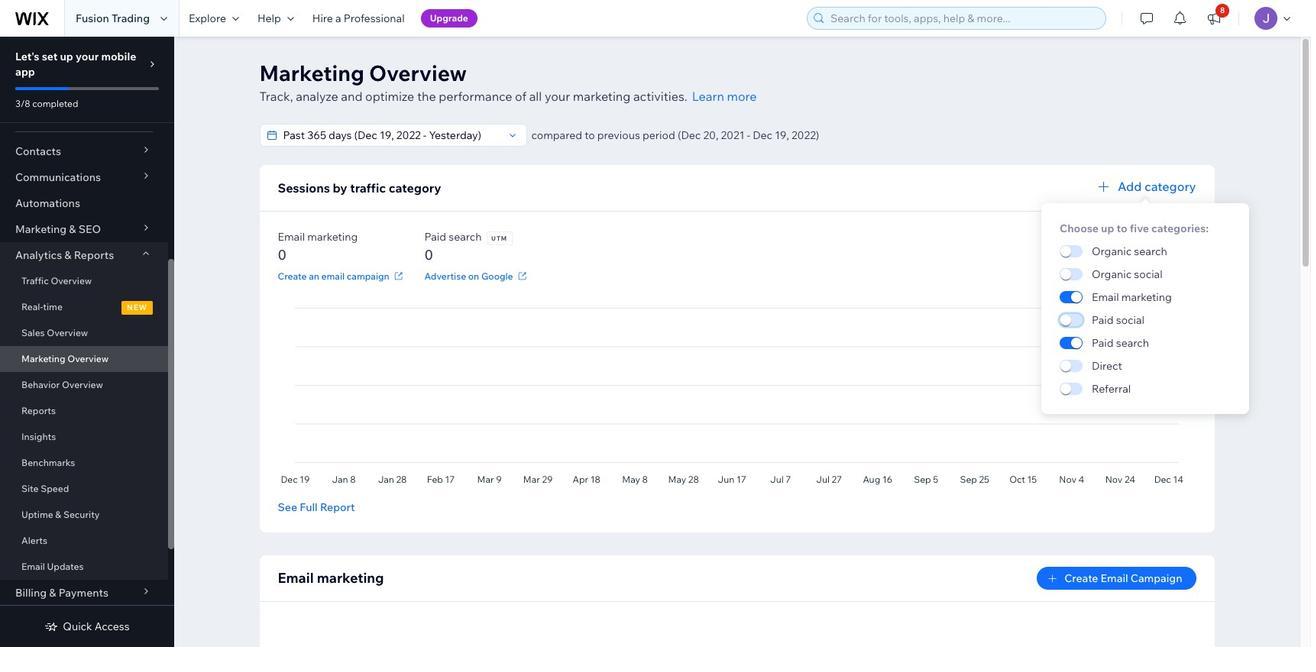 Task type: vqa. For each thing, say whether or not it's contained in the screenshot.
Site Speed link
yes



Task type: describe. For each thing, give the bounding box(es) containing it.
alerts
[[21, 535, 47, 547]]

billing & payments
[[15, 586, 109, 600]]

0 vertical spatial to
[[585, 128, 595, 142]]

payments
[[59, 586, 109, 600]]

the
[[417, 89, 436, 104]]

marketing & seo button
[[0, 216, 168, 242]]

by
[[333, 180, 348, 196]]

marketing overview track, analyze and optimize the performance of all your marketing activities. learn more
[[260, 60, 757, 104]]

marketing inside "marketing overview track, analyze and optimize the performance of all your marketing activities. learn more"
[[573, 89, 631, 104]]

campaign
[[347, 270, 390, 282]]

quick access
[[63, 620, 130, 634]]

marketing & seo
[[15, 222, 101, 236]]

marketing for marketing overview track, analyze and optimize the performance of all your marketing activities. learn more
[[260, 60, 365, 86]]

app
[[15, 65, 35, 79]]

analytics & reports
[[15, 248, 114, 262]]

explore
[[189, 11, 226, 25]]

mobile
[[101, 50, 136, 63]]

& for marketing
[[69, 222, 76, 236]]

report
[[320, 501, 355, 515]]

20,
[[704, 128, 719, 142]]

alerts link
[[0, 528, 168, 554]]

social for organic social
[[1135, 268, 1163, 281]]

site speed link
[[0, 476, 168, 502]]

-
[[747, 128, 751, 142]]

category inside button
[[1145, 179, 1197, 194]]

quick
[[63, 620, 92, 634]]

an
[[309, 270, 320, 282]]

contacts button
[[0, 138, 168, 164]]

marketing down "report"
[[317, 570, 384, 587]]

create an email campaign
[[278, 270, 390, 282]]

hire a professional link
[[303, 0, 414, 37]]

0 vertical spatial search
[[449, 230, 482, 244]]

email marketing 0
[[278, 230, 358, 264]]

add
[[1119, 179, 1143, 194]]

sales
[[21, 327, 45, 339]]

speed
[[41, 483, 69, 495]]

email updates link
[[0, 554, 168, 580]]

1 vertical spatial to
[[1117, 222, 1128, 235]]

3/8
[[15, 98, 30, 109]]

marketing overview
[[21, 353, 109, 365]]

2 vertical spatial search
[[1117, 336, 1150, 350]]

real-time
[[21, 301, 63, 313]]

Search for tools, apps, help & more... field
[[826, 8, 1102, 29]]

benchmarks
[[21, 457, 75, 469]]

3/8 completed
[[15, 98, 78, 109]]

email down "see"
[[278, 570, 314, 587]]

create for create an email campaign
[[278, 270, 307, 282]]

performance
[[439, 89, 513, 104]]

see full report button
[[278, 501, 355, 515]]

paid social
[[1093, 313, 1145, 327]]

marketing inside email marketing 0
[[308, 230, 358, 244]]

overview for marketing overview
[[67, 353, 109, 365]]

insights link
[[0, 424, 168, 450]]

uptime
[[21, 509, 53, 521]]

create email campaign button
[[1038, 567, 1197, 590]]

dec
[[753, 128, 773, 142]]

let's set up your mobile app
[[15, 50, 136, 79]]

referral
[[1093, 382, 1132, 396]]

full
[[300, 501, 318, 515]]

communications
[[15, 170, 101, 184]]

2022)
[[792, 128, 820, 142]]

direct
[[1093, 359, 1123, 373]]

upgrade button
[[421, 9, 478, 28]]

five
[[1131, 222, 1150, 235]]

and
[[341, 89, 363, 104]]

& for uptime
[[55, 509, 61, 521]]

overview for sales overview
[[47, 327, 88, 339]]

organic for organic search
[[1093, 245, 1132, 258]]

google
[[482, 270, 513, 282]]

fusion
[[76, 11, 109, 25]]

social for paid social
[[1117, 313, 1145, 327]]

period
[[643, 128, 676, 142]]

create for create email campaign
[[1065, 572, 1099, 586]]

& for billing
[[49, 586, 56, 600]]

organic social
[[1093, 268, 1163, 281]]

automations link
[[0, 190, 168, 216]]

8
[[1221, 5, 1226, 15]]

analyze
[[296, 89, 338, 104]]

sessions by traffic category
[[278, 180, 442, 196]]

updates
[[47, 561, 84, 573]]

email
[[322, 270, 345, 282]]

overview for behavior overview
[[62, 379, 103, 391]]

up inside let's set up your mobile app
[[60, 50, 73, 63]]

a
[[336, 11, 342, 25]]

sales overview link
[[0, 320, 168, 346]]

compared to previous period (dec 20, 2021 - dec 19, 2022)
[[532, 128, 820, 142]]

site speed
[[21, 483, 69, 495]]

new
[[127, 303, 148, 313]]



Task type: locate. For each thing, give the bounding box(es) containing it.
track,
[[260, 89, 293, 104]]

(dec
[[678, 128, 701, 142]]

reports up insights
[[21, 405, 56, 417]]

your
[[76, 50, 99, 63], [545, 89, 571, 104]]

let's
[[15, 50, 39, 63]]

1 horizontal spatial up
[[1102, 222, 1115, 235]]

1 organic from the top
[[1093, 245, 1132, 258]]

billing & payments button
[[0, 580, 168, 606]]

1 horizontal spatial category
[[1145, 179, 1197, 194]]

organic down organic search
[[1093, 268, 1132, 281]]

0 vertical spatial social
[[1135, 268, 1163, 281]]

overview for marketing overview track, analyze and optimize the performance of all your marketing activities. learn more
[[369, 60, 467, 86]]

learn
[[693, 89, 725, 104]]

choose
[[1060, 222, 1099, 235]]

category
[[1145, 179, 1197, 194], [389, 180, 442, 196]]

create left an
[[278, 270, 307, 282]]

0 horizontal spatial 0
[[278, 246, 287, 264]]

your right all
[[545, 89, 571, 104]]

hire a professional
[[313, 11, 405, 25]]

campaign
[[1131, 572, 1183, 586]]

create inside button
[[1065, 572, 1099, 586]]

hire
[[313, 11, 333, 25]]

1 horizontal spatial paid search
[[1093, 336, 1150, 350]]

see full report
[[278, 501, 355, 515]]

professional
[[344, 11, 405, 25]]

1 vertical spatial search
[[1135, 245, 1168, 258]]

behavior
[[21, 379, 60, 391]]

upgrade
[[430, 12, 469, 24]]

0 vertical spatial email marketing
[[1093, 291, 1173, 304]]

marketing
[[260, 60, 365, 86], [15, 222, 67, 236], [21, 353, 65, 365]]

search down "five"
[[1135, 245, 1168, 258]]

marketing for marketing overview
[[21, 353, 65, 365]]

quick access button
[[45, 620, 130, 634]]

social down organic social at top right
[[1117, 313, 1145, 327]]

& down marketing & seo
[[64, 248, 72, 262]]

analytics & reports button
[[0, 242, 168, 268]]

& for analytics
[[64, 248, 72, 262]]

traffic overview link
[[0, 268, 168, 294]]

None field
[[279, 125, 503, 146]]

reports link
[[0, 398, 168, 424]]

0 inside email marketing 0
[[278, 246, 287, 264]]

compared
[[532, 128, 583, 142]]

0 horizontal spatial up
[[60, 50, 73, 63]]

up right choose
[[1102, 222, 1115, 235]]

email marketing down organic social at top right
[[1093, 291, 1173, 304]]

1 vertical spatial reports
[[21, 405, 56, 417]]

0 vertical spatial paid search
[[425, 230, 482, 244]]

marketing overview link
[[0, 346, 168, 372]]

& left seo
[[69, 222, 76, 236]]

1 horizontal spatial email marketing
[[1093, 291, 1173, 304]]

of
[[515, 89, 527, 104]]

2 vertical spatial marketing
[[21, 353, 65, 365]]

marketing down organic social at top right
[[1122, 291, 1173, 304]]

behavior overview link
[[0, 372, 168, 398]]

& right uptime
[[55, 509, 61, 521]]

up right the set
[[60, 50, 73, 63]]

0 vertical spatial organic
[[1093, 245, 1132, 258]]

email left campaign
[[1101, 572, 1129, 586]]

email inside 'link'
[[21, 561, 45, 573]]

seo
[[79, 222, 101, 236]]

marketing up analytics
[[15, 222, 67, 236]]

your left mobile
[[76, 50, 99, 63]]

0 vertical spatial your
[[76, 50, 99, 63]]

paid search down paid social
[[1093, 336, 1150, 350]]

8 button
[[1198, 0, 1232, 37]]

marketing up analyze
[[260, 60, 365, 86]]

1 horizontal spatial reports
[[74, 248, 114, 262]]

add category
[[1119, 179, 1197, 194]]

help
[[258, 11, 281, 25]]

organic for organic social
[[1093, 268, 1132, 281]]

sidebar element
[[0, 37, 174, 648]]

0 horizontal spatial paid search
[[425, 230, 482, 244]]

marketing
[[573, 89, 631, 104], [308, 230, 358, 244], [1122, 291, 1173, 304], [317, 570, 384, 587]]

create
[[278, 270, 307, 282], [1065, 572, 1099, 586]]

add category button
[[1096, 177, 1197, 196]]

1 vertical spatial email marketing
[[278, 570, 384, 587]]

0 up advertise
[[425, 246, 434, 264]]

choose up to five categories:
[[1060, 222, 1210, 235]]

0 vertical spatial create
[[278, 270, 307, 282]]

all
[[530, 89, 542, 104]]

behavior overview
[[21, 379, 103, 391]]

see
[[278, 501, 297, 515]]

overview up the
[[369, 60, 467, 86]]

1 vertical spatial paid search
[[1093, 336, 1150, 350]]

marketing up the behavior
[[21, 353, 65, 365]]

0 up create an email campaign
[[278, 246, 287, 264]]

category right "traffic"
[[389, 180, 442, 196]]

to left "five"
[[1117, 222, 1128, 235]]

0 vertical spatial paid
[[425, 230, 447, 244]]

organic search
[[1093, 245, 1168, 258]]

advertise
[[425, 270, 466, 282]]

& inside "popup button"
[[49, 586, 56, 600]]

learn more link
[[693, 87, 757, 106]]

1 horizontal spatial 0
[[425, 246, 434, 264]]

1 vertical spatial social
[[1117, 313, 1145, 327]]

fusion trading
[[76, 11, 150, 25]]

email down 'sessions' at the top of page
[[278, 230, 305, 244]]

search left utm
[[449, 230, 482, 244]]

2 0 from the left
[[425, 246, 434, 264]]

overview for traffic overview
[[51, 275, 92, 287]]

traffic
[[350, 180, 386, 196]]

uptime & security link
[[0, 502, 168, 528]]

email marketing down "report"
[[278, 570, 384, 587]]

1 0 from the left
[[278, 246, 287, 264]]

2 organic from the top
[[1093, 268, 1132, 281]]

communications button
[[0, 164, 168, 190]]

0 horizontal spatial category
[[389, 180, 442, 196]]

2021
[[721, 128, 745, 142]]

0 horizontal spatial create
[[278, 270, 307, 282]]

email down 'alerts'
[[21, 561, 45, 573]]

overview inside 'link'
[[47, 327, 88, 339]]

marketing up email
[[308, 230, 358, 244]]

marketing for marketing & seo
[[15, 222, 67, 236]]

0 vertical spatial reports
[[74, 248, 114, 262]]

create left campaign
[[1065, 572, 1099, 586]]

email inside button
[[1101, 572, 1129, 586]]

1 vertical spatial paid
[[1093, 313, 1114, 327]]

previous
[[598, 128, 641, 142]]

social down organic search
[[1135, 268, 1163, 281]]

more
[[728, 89, 757, 104]]

1 vertical spatial marketing
[[15, 222, 67, 236]]

2 vertical spatial paid
[[1093, 336, 1114, 350]]

optimize
[[366, 89, 415, 104]]

email up paid social
[[1093, 291, 1120, 304]]

to left previous at the left of page
[[585, 128, 595, 142]]

19,
[[775, 128, 790, 142]]

email inside email marketing 0
[[278, 230, 305, 244]]

sales overview
[[21, 327, 88, 339]]

billing
[[15, 586, 47, 600]]

on
[[469, 270, 480, 282]]

0 vertical spatial marketing
[[260, 60, 365, 86]]

marketing inside popup button
[[15, 222, 67, 236]]

completed
[[32, 98, 78, 109]]

create an email campaign link
[[278, 269, 406, 283]]

search down paid social
[[1117, 336, 1150, 350]]

1 vertical spatial create
[[1065, 572, 1099, 586]]

to
[[585, 128, 595, 142], [1117, 222, 1128, 235]]

traffic
[[21, 275, 49, 287]]

1 horizontal spatial to
[[1117, 222, 1128, 235]]

1 horizontal spatial your
[[545, 89, 571, 104]]

& right billing
[[49, 586, 56, 600]]

reports inside popup button
[[74, 248, 114, 262]]

benchmarks link
[[0, 450, 168, 476]]

0 horizontal spatial your
[[76, 50, 99, 63]]

paid
[[425, 230, 447, 244], [1093, 313, 1114, 327], [1093, 336, 1114, 350]]

trading
[[112, 11, 150, 25]]

access
[[95, 620, 130, 634]]

traffic overview
[[21, 275, 92, 287]]

0 horizontal spatial reports
[[21, 405, 56, 417]]

organic up organic social at top right
[[1093, 245, 1132, 258]]

category right add
[[1145, 179, 1197, 194]]

create email campaign
[[1065, 572, 1183, 586]]

analytics
[[15, 248, 62, 262]]

marketing up previous at the left of page
[[573, 89, 631, 104]]

0 horizontal spatial email marketing
[[278, 570, 384, 587]]

your inside "marketing overview track, analyze and optimize the performance of all your marketing activities. learn more"
[[545, 89, 571, 104]]

your inside let's set up your mobile app
[[76, 50, 99, 63]]

0 vertical spatial up
[[60, 50, 73, 63]]

organic
[[1093, 245, 1132, 258], [1093, 268, 1132, 281]]

1 vertical spatial up
[[1102, 222, 1115, 235]]

overview down sales overview 'link'
[[67, 353, 109, 365]]

up
[[60, 50, 73, 63], [1102, 222, 1115, 235]]

paid search up advertise
[[425, 230, 482, 244]]

reports down seo
[[74, 248, 114, 262]]

0 horizontal spatial to
[[585, 128, 595, 142]]

overview down analytics & reports
[[51, 275, 92, 287]]

overview inside "marketing overview track, analyze and optimize the performance of all your marketing activities. learn more"
[[369, 60, 467, 86]]

overview up marketing overview
[[47, 327, 88, 339]]

1 vertical spatial organic
[[1093, 268, 1132, 281]]

sessions
[[278, 180, 330, 196]]

activities.
[[634, 89, 688, 104]]

time
[[43, 301, 63, 313]]

advertise on google
[[425, 270, 513, 282]]

1 vertical spatial your
[[545, 89, 571, 104]]

1 horizontal spatial create
[[1065, 572, 1099, 586]]

marketing inside "marketing overview track, analyze and optimize the performance of all your marketing activities. learn more"
[[260, 60, 365, 86]]

overview down the marketing overview link on the bottom left of page
[[62, 379, 103, 391]]

insights
[[21, 431, 56, 443]]

real-
[[21, 301, 43, 313]]



